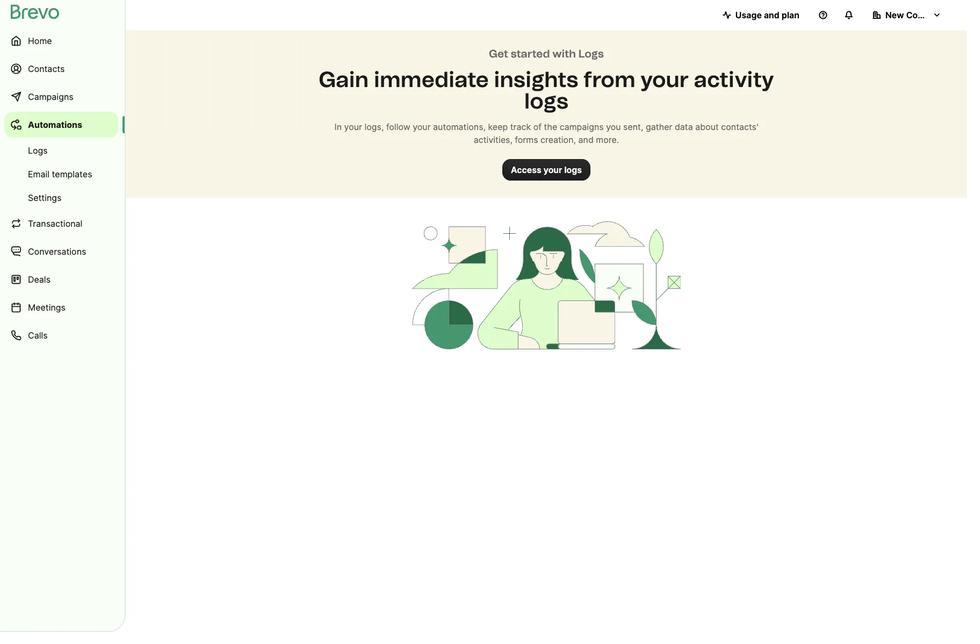 Task type: describe. For each thing, give the bounding box(es) containing it.
automations
[[28, 119, 82, 130]]

calls link
[[4, 322, 118, 348]]

automations link
[[4, 112, 118, 138]]

keep
[[488, 121, 508, 132]]

you
[[606, 121, 621, 132]]

email
[[28, 169, 49, 180]]

logs,
[[365, 121, 384, 132]]

contacts'
[[721, 121, 759, 132]]

immediate
[[374, 67, 489, 92]]

usage and plan button
[[714, 4, 808, 26]]

1 horizontal spatial logs
[[579, 47, 604, 60]]

the
[[544, 121, 557, 132]]

your right in
[[344, 121, 362, 132]]

new company button
[[864, 4, 950, 26]]

deals link
[[4, 267, 118, 292]]

forms
[[515, 134, 538, 145]]

email templates link
[[4, 163, 118, 185]]

sent,
[[623, 121, 644, 132]]

settings link
[[4, 187, 118, 209]]

insights
[[494, 67, 579, 92]]

transactional link
[[4, 211, 118, 236]]

automations,
[[433, 121, 486, 132]]

your inside gain immediate insights from your activity logs
[[641, 67, 689, 92]]

logs link
[[4, 140, 118, 161]]

usage and plan
[[736, 10, 800, 20]]

settings
[[28, 192, 62, 203]]

and inside in your logs, follow your automations, keep track of the campaigns you sent, gather data about contacts' activities, forms creation, and more.
[[579, 134, 594, 145]]

campaigns link
[[4, 84, 118, 110]]

follow
[[386, 121, 410, 132]]

calls
[[28, 330, 48, 341]]

logs inside button
[[565, 164, 582, 175]]

access your logs
[[511, 164, 582, 175]]

about
[[696, 121, 719, 132]]

started
[[511, 47, 550, 60]]

contacts link
[[4, 56, 118, 82]]

contacts
[[28, 63, 65, 74]]

logs inside gain immediate insights from your activity logs
[[525, 88, 569, 114]]

creation,
[[541, 134, 576, 145]]

with
[[553, 47, 576, 60]]

deals
[[28, 274, 51, 285]]



Task type: vqa. For each thing, say whether or not it's contained in the screenshot.
the individually
no



Task type: locate. For each thing, give the bounding box(es) containing it.
and left plan
[[764, 10, 780, 20]]

0 vertical spatial and
[[764, 10, 780, 20]]

data
[[675, 121, 693, 132]]

gain
[[319, 67, 369, 92]]

email templates
[[28, 169, 92, 180]]

get started with logs
[[489, 47, 604, 60]]

get
[[489, 47, 508, 60]]

1 vertical spatial logs
[[565, 164, 582, 175]]

0 vertical spatial logs
[[579, 47, 604, 60]]

and inside button
[[764, 10, 780, 20]]

meetings link
[[4, 295, 118, 320]]

campaigns
[[28, 91, 73, 102]]

your
[[641, 67, 689, 92], [344, 121, 362, 132], [413, 121, 431, 132], [544, 164, 562, 175]]

in
[[335, 121, 342, 132]]

logs down creation,
[[565, 164, 582, 175]]

1 vertical spatial logs
[[28, 145, 48, 156]]

logs right with
[[579, 47, 604, 60]]

and down campaigns
[[579, 134, 594, 145]]

0 vertical spatial logs
[[525, 88, 569, 114]]

your up gather
[[641, 67, 689, 92]]

conversations
[[28, 246, 86, 257]]

conversations link
[[4, 239, 118, 264]]

and
[[764, 10, 780, 20], [579, 134, 594, 145]]

1 horizontal spatial and
[[764, 10, 780, 20]]

home
[[28, 35, 52, 46]]

access
[[511, 164, 542, 175]]

gain immediate insights from your activity logs
[[319, 67, 774, 114]]

new company
[[886, 10, 946, 20]]

logs up the
[[525, 88, 569, 114]]

track
[[510, 121, 531, 132]]

gather
[[646, 121, 673, 132]]

meetings
[[28, 302, 66, 313]]

plan
[[782, 10, 800, 20]]

home link
[[4, 28, 118, 54]]

access your logs button
[[502, 159, 591, 181]]

campaigns
[[560, 121, 604, 132]]

logs up email
[[28, 145, 48, 156]]

of
[[533, 121, 542, 132]]

0 horizontal spatial and
[[579, 134, 594, 145]]

your right follow
[[413, 121, 431, 132]]

logs
[[525, 88, 569, 114], [565, 164, 582, 175]]

usage
[[736, 10, 762, 20]]

more.
[[596, 134, 619, 145]]

from
[[584, 67, 636, 92]]

in your logs, follow your automations, keep track of the campaigns you sent, gather data about contacts' activities, forms creation, and more.
[[335, 121, 759, 145]]

activity
[[694, 67, 774, 92]]

1 vertical spatial and
[[579, 134, 594, 145]]

activities,
[[474, 134, 513, 145]]

0 horizontal spatial logs
[[28, 145, 48, 156]]

new
[[886, 10, 904, 20]]

transactional
[[28, 218, 82, 229]]

your right access
[[544, 164, 562, 175]]

templates
[[52, 169, 92, 180]]

company
[[906, 10, 946, 20]]

your inside button
[[544, 164, 562, 175]]

logs
[[579, 47, 604, 60], [28, 145, 48, 156]]



